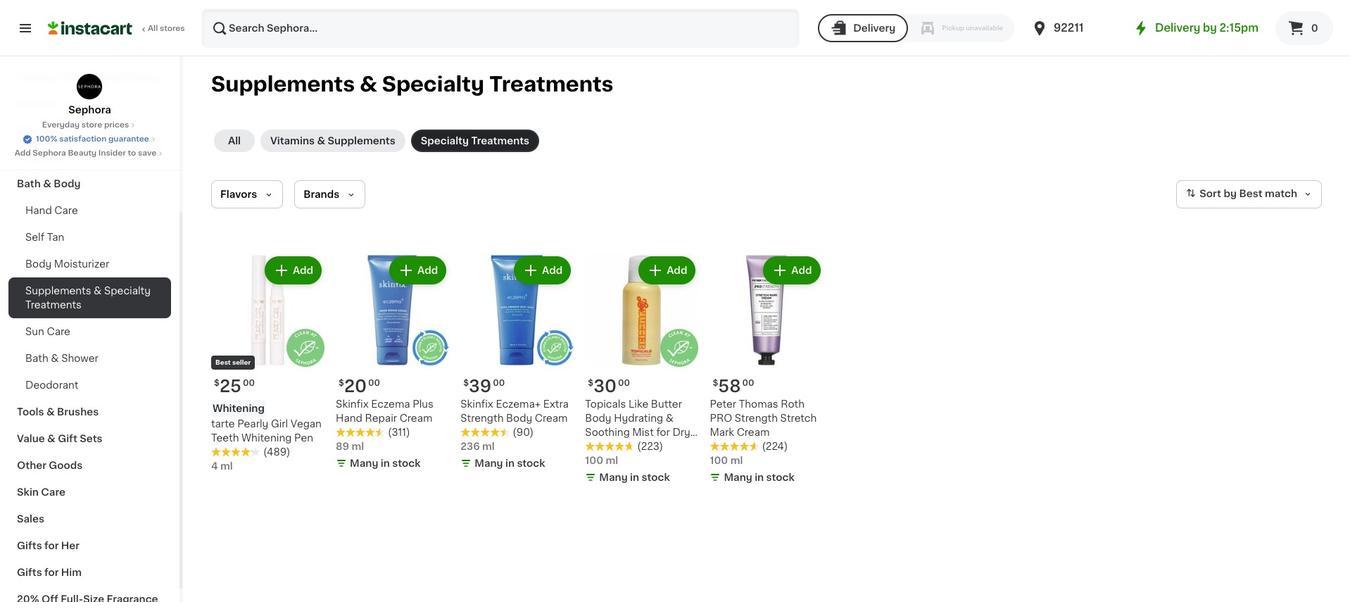 Task type: vqa. For each thing, say whether or not it's contained in the screenshot.
middle turtle
no



Task type: locate. For each thing, give the bounding box(es) containing it.
0 horizontal spatial sephora
[[33, 149, 66, 157]]

ml right 4
[[220, 461, 233, 471]]

1 vertical spatial whitening
[[242, 433, 292, 443]]

product group containing 39
[[461, 254, 574, 473]]

skin care
[[17, 487, 65, 497]]

stock down (90)
[[517, 459, 545, 468]]

1 vertical spatial supplements & specialty treatments
[[25, 286, 151, 310]]

hair care link
[[8, 117, 171, 144]]

1 horizontal spatial cream
[[535, 413, 568, 423]]

1 vertical spatial gifts
[[17, 568, 42, 577]]

repair
[[365, 413, 397, 423]]

brands button
[[295, 180, 366, 208]]

other goods link
[[8, 452, 171, 479]]

best inside field
[[1240, 189, 1263, 199]]

skin down sensitive
[[617, 456, 638, 466]]

1 horizontal spatial hand
[[336, 413, 363, 423]]

sort
[[1200, 189, 1222, 199]]

delivery inside button
[[854, 23, 896, 33]]

1 vertical spatial treatments
[[471, 136, 530, 146]]

0 horizontal spatial delivery
[[854, 23, 896, 33]]

$ for 20
[[339, 379, 344, 387]]

by left 2:15pm
[[1204, 23, 1218, 33]]

2 vertical spatial treatments
[[25, 300, 82, 310]]

89
[[336, 442, 349, 451]]

★★★★★
[[336, 428, 385, 437], [336, 428, 385, 437], [461, 428, 510, 437], [461, 428, 510, 437], [585, 442, 635, 451], [585, 442, 635, 451], [710, 442, 759, 451], [710, 442, 759, 451], [211, 447, 261, 457], [211, 447, 261, 457]]

cream inside skinfix eczema+ extra strength body cream
[[535, 413, 568, 423]]

body inside topicals like butter body hydrating & soothing mist for dry - sensitive & eczema- prone skin
[[585, 413, 612, 423]]

vitamins
[[270, 136, 315, 146]]

by for sort
[[1224, 189, 1237, 199]]

him
[[61, 568, 82, 577]]

3 $ from the left
[[464, 379, 469, 387]]

care right hair
[[40, 125, 65, 135]]

2 100 ml from the left
[[710, 456, 743, 466]]

100% satisfaction guarantee button
[[22, 131, 158, 145]]

1 vertical spatial bath
[[25, 354, 48, 363]]

mist
[[633, 428, 654, 437]]

stock for 30
[[642, 473, 670, 482]]

many in stock down (311)
[[350, 459, 421, 468]]

hand inside skinfix eczema plus hand repair cream
[[336, 413, 363, 423]]

00 inside $ 39 00
[[493, 379, 505, 387]]

sephora link
[[69, 73, 111, 117]]

(90)
[[513, 428, 534, 437]]

$ 39 00
[[464, 378, 505, 394]]

00 inside $ 30 00
[[618, 379, 630, 387]]

beauty down satisfaction
[[68, 149, 97, 157]]

beauty inside "link"
[[124, 72, 160, 82]]

everyday store prices
[[42, 121, 129, 129]]

add for 58
[[792, 265, 812, 275]]

00 right 20 at the bottom
[[368, 379, 380, 387]]

$ down best seller
[[214, 379, 220, 387]]

hand up self
[[25, 206, 52, 215]]

all left 'stores'
[[148, 25, 158, 32]]

1 vertical spatial specialty
[[421, 136, 469, 146]]

thomas
[[739, 399, 779, 409]]

0 horizontal spatial all
[[148, 25, 158, 32]]

& down mist
[[633, 442, 641, 451]]

100 ml down mark
[[710, 456, 743, 466]]

0 vertical spatial supplements & specialty treatments
[[211, 74, 614, 94]]

hand up the 89 ml
[[336, 413, 363, 423]]

2 gifts from the top
[[17, 568, 42, 577]]

1 vertical spatial best
[[215, 359, 231, 366]]

gifts down gifts for her
[[17, 568, 42, 577]]

1 vertical spatial all
[[228, 136, 241, 146]]

0 vertical spatial treatments
[[489, 74, 614, 94]]

cream down extra
[[535, 413, 568, 423]]

1 vertical spatial by
[[1224, 189, 1237, 199]]

strength inside skinfix eczema+ extra strength body cream
[[461, 413, 504, 423]]

product group containing 30
[[585, 254, 699, 487]]

hand care
[[25, 206, 78, 215]]

3 add button from the left
[[516, 258, 570, 283]]

many for 39
[[475, 459, 503, 468]]

2 horizontal spatial cream
[[737, 428, 770, 437]]

skinfix inside skinfix eczema+ extra strength body cream
[[461, 399, 494, 409]]

ml right 236
[[482, 442, 495, 451]]

00 inside $ 58 00
[[743, 379, 755, 387]]

1 vertical spatial for
[[44, 541, 59, 551]]

many down 236 ml
[[475, 459, 503, 468]]

0 vertical spatial for
[[657, 428, 670, 437]]

whitening up pearly
[[213, 404, 265, 413]]

00 right '25'
[[243, 379, 255, 387]]

1 $ from the left
[[214, 379, 220, 387]]

1 strength from the left
[[461, 413, 504, 423]]

0 horizontal spatial by
[[1204, 23, 1218, 33]]

treatments
[[489, 74, 614, 94], [471, 136, 530, 146], [25, 300, 82, 310]]

1 horizontal spatial skin
[[617, 456, 638, 466]]

236
[[461, 442, 480, 451]]

00 inside $ 20 00
[[368, 379, 380, 387]]

many in stock down (90)
[[475, 459, 545, 468]]

0 horizontal spatial 100 ml
[[585, 456, 619, 466]]

gifts
[[17, 541, 42, 551], [17, 568, 42, 577]]

00 right 30
[[618, 379, 630, 387]]

1 horizontal spatial 100
[[710, 456, 728, 466]]

0 vertical spatial all
[[148, 25, 158, 32]]

0 vertical spatial whitening
[[213, 404, 265, 413]]

1 horizontal spatial supplements & specialty treatments
[[211, 74, 614, 94]]

4 $ from the left
[[588, 379, 594, 387]]

& down body moisturizer link on the left of page
[[94, 286, 102, 296]]

body down 'topicals' in the bottom left of the page
[[585, 413, 612, 423]]

best left seller
[[215, 359, 231, 366]]

ml down mark
[[731, 456, 743, 466]]

everyday
[[42, 121, 80, 129]]

100 ml down sensitive
[[585, 456, 619, 466]]

0 vertical spatial sephora
[[69, 105, 111, 115]]

1 horizontal spatial delivery
[[1156, 23, 1201, 33]]

$ inside $ 39 00
[[464, 379, 469, 387]]

in down (223)
[[630, 473, 639, 482]]

Best match Sort by field
[[1177, 180, 1323, 208]]

100 down mark
[[710, 456, 728, 466]]

deodorant
[[25, 380, 78, 390]]

in down (90)
[[506, 459, 515, 468]]

care up tan
[[54, 206, 78, 215]]

1 horizontal spatial skinfix
[[461, 399, 494, 409]]

sephora logo image
[[76, 73, 103, 100]]

$ up 'topicals' in the bottom left of the page
[[588, 379, 594, 387]]

by for delivery
[[1204, 23, 1218, 33]]

strength down the thomas
[[735, 413, 778, 423]]

skinfix for 20
[[336, 399, 369, 409]]

skinfix inside skinfix eczema plus hand repair cream
[[336, 399, 369, 409]]

best seller
[[215, 359, 251, 366]]

stock down (224) on the right
[[767, 473, 795, 482]]

supplements up vitamins
[[211, 74, 355, 94]]

ml
[[352, 442, 364, 451], [482, 442, 495, 451], [606, 456, 619, 466], [731, 456, 743, 466], [220, 461, 233, 471]]

for up eczema-
[[657, 428, 670, 437]]

2 00 from the left
[[368, 379, 380, 387]]

2 vertical spatial for
[[44, 568, 59, 577]]

1 horizontal spatial all
[[228, 136, 241, 146]]

supplements up 'brands' dropdown button
[[328, 136, 396, 146]]

pearly
[[237, 419, 269, 429]]

ml for 39
[[482, 442, 495, 451]]

bath down the fragrance
[[17, 179, 41, 189]]

ml down sensitive
[[606, 456, 619, 466]]

product group containing 20
[[336, 254, 449, 473]]

ml right 89
[[352, 442, 364, 451]]

whitening up (489)
[[242, 433, 292, 443]]

gifts down sales
[[17, 541, 42, 551]]

(223)
[[638, 442, 663, 451]]

sephora down 100%
[[33, 149, 66, 157]]

0 vertical spatial skin
[[617, 456, 638, 466]]

bath down sun
[[25, 354, 48, 363]]

stock down (311)
[[392, 459, 421, 468]]

by right sort at right
[[1224, 189, 1237, 199]]

supplements & specialty treatments inside 'link'
[[25, 286, 151, 310]]

care for skin care
[[41, 487, 65, 497]]

supplements
[[211, 74, 355, 94], [328, 136, 396, 146], [25, 286, 91, 296]]

other
[[17, 461, 46, 470]]

sephora up the store
[[69, 105, 111, 115]]

all up flavors
[[228, 136, 241, 146]]

other goods
[[17, 461, 83, 470]]

skinfix
[[336, 399, 369, 409], [461, 399, 494, 409]]

0 vertical spatial supplements
[[211, 74, 355, 94]]

many for 58
[[724, 473, 753, 482]]

bath for bath & shower
[[25, 354, 48, 363]]

3 product group from the left
[[461, 254, 574, 473]]

$ up skinfix eczema+ extra strength body cream
[[464, 379, 469, 387]]

1 vertical spatial beauty
[[68, 149, 97, 157]]

5 add button from the left
[[765, 258, 819, 283]]

product group containing 58
[[710, 254, 824, 487]]

care down other goods
[[41, 487, 65, 497]]

by inside field
[[1224, 189, 1237, 199]]

tools
[[17, 407, 44, 417]]

plus
[[413, 399, 434, 409]]

deodorant link
[[8, 372, 171, 399]]

self tan
[[25, 232, 64, 242]]

skinfix for 39
[[461, 399, 494, 409]]

3 00 from the left
[[493, 379, 505, 387]]

skin up sales
[[17, 487, 39, 497]]

2 vertical spatial specialty
[[104, 286, 151, 296]]

0 vertical spatial by
[[1204, 23, 1218, 33]]

0 vertical spatial best
[[1240, 189, 1263, 199]]

body up hand care
[[54, 179, 81, 189]]

0 vertical spatial hand
[[25, 206, 52, 215]]

100 down sensitive
[[585, 456, 604, 466]]

service type group
[[818, 14, 1015, 42]]

1 product group from the left
[[211, 254, 325, 473]]

add button for 58
[[765, 258, 819, 283]]

self
[[25, 232, 45, 242]]

0 horizontal spatial skinfix
[[336, 399, 369, 409]]

many for 30
[[600, 473, 628, 482]]

stock down (223)
[[642, 473, 670, 482]]

beauty
[[124, 72, 160, 82], [68, 149, 97, 157]]

0 button
[[1276, 11, 1334, 45]]

eczema-
[[644, 442, 687, 451]]

5 $ from the left
[[713, 379, 719, 387]]

skin inside topicals like butter body hydrating & soothing mist for dry - sensitive & eczema- prone skin
[[617, 456, 638, 466]]

skinfix eczema+ extra strength body cream
[[461, 399, 569, 423]]

her
[[61, 541, 80, 551]]

0 horizontal spatial 100
[[585, 456, 604, 466]]

1 horizontal spatial strength
[[735, 413, 778, 423]]

skinfix down 39
[[461, 399, 494, 409]]

gifts for gifts for her
[[17, 541, 42, 551]]

0 horizontal spatial cream
[[400, 413, 433, 423]]

0 vertical spatial gifts
[[17, 541, 42, 551]]

& right the tools
[[46, 407, 55, 417]]

sales link
[[8, 506, 171, 532]]

add button
[[266, 258, 321, 283], [391, 258, 445, 283], [516, 258, 570, 283], [640, 258, 695, 283], [765, 258, 819, 283]]

best
[[1240, 189, 1263, 199], [215, 359, 231, 366]]

tools & brushes
[[17, 407, 99, 417]]

100 for 30
[[585, 456, 604, 466]]

1 gifts from the top
[[17, 541, 42, 551]]

0 vertical spatial bath
[[17, 179, 41, 189]]

2 strength from the left
[[735, 413, 778, 423]]

insider
[[98, 149, 126, 157]]

4 add button from the left
[[640, 258, 695, 283]]

$ inside $ 58 00
[[713, 379, 719, 387]]

in down (224) on the right
[[755, 473, 764, 482]]

1 horizontal spatial by
[[1224, 189, 1237, 199]]

1 00 from the left
[[243, 379, 255, 387]]

treatments inside 'link'
[[25, 300, 82, 310]]

many down the 89 ml
[[350, 459, 378, 468]]

0 horizontal spatial strength
[[461, 413, 504, 423]]

2 vertical spatial supplements
[[25, 286, 91, 296]]

(489)
[[263, 447, 290, 457]]

body down eczema+
[[506, 413, 533, 423]]

cream up (224) on the right
[[737, 428, 770, 437]]

body
[[54, 179, 81, 189], [25, 259, 52, 269], [506, 413, 533, 423], [585, 413, 612, 423]]

1 horizontal spatial best
[[1240, 189, 1263, 199]]

00 right 58
[[743, 379, 755, 387]]

brands
[[304, 189, 340, 199]]

many for 20
[[350, 459, 378, 468]]

gifts for gifts for him
[[17, 568, 42, 577]]

best left match
[[1240, 189, 1263, 199]]

for for her
[[44, 541, 59, 551]]

many in stock down (224) on the right
[[724, 473, 795, 482]]

2 100 from the left
[[710, 456, 728, 466]]

strength up 236 ml
[[461, 413, 504, 423]]

00 for 39
[[493, 379, 505, 387]]

0 vertical spatial beauty
[[124, 72, 160, 82]]

1 100 ml from the left
[[585, 456, 619, 466]]

add button for 30
[[640, 258, 695, 283]]

2 product group from the left
[[336, 254, 449, 473]]

0 horizontal spatial best
[[215, 359, 231, 366]]

many down prone
[[600, 473, 628, 482]]

$ up 'peter'
[[713, 379, 719, 387]]

many in stock down (223)
[[600, 473, 670, 482]]

many in stock for 30
[[600, 473, 670, 482]]

1 horizontal spatial beauty
[[124, 72, 160, 82]]

1 skinfix from the left
[[336, 399, 369, 409]]

92211
[[1054, 23, 1084, 33]]

5 00 from the left
[[743, 379, 755, 387]]

58
[[719, 378, 741, 394]]

cream inside peter thomas roth pro strength stretch mark cream
[[737, 428, 770, 437]]

2 $ from the left
[[339, 379, 344, 387]]

4 00 from the left
[[618, 379, 630, 387]]

beauty right the ready
[[124, 72, 160, 82]]

for left him
[[44, 568, 59, 577]]

in for 20
[[381, 459, 390, 468]]

0 horizontal spatial skin
[[17, 487, 39, 497]]

2 skinfix from the left
[[461, 399, 494, 409]]

1 vertical spatial sephora
[[33, 149, 66, 157]]

whitening
[[213, 404, 265, 413], [242, 433, 292, 443]]

0 horizontal spatial supplements & specialty treatments
[[25, 286, 151, 310]]

100 ml
[[585, 456, 619, 466], [710, 456, 743, 466]]

$ inside $ 25 00
[[214, 379, 220, 387]]

roth
[[781, 399, 805, 409]]

specialty treatments link
[[411, 130, 540, 152]]

00 inside $ 25 00
[[243, 379, 255, 387]]

2 add button from the left
[[391, 258, 445, 283]]

value
[[17, 434, 45, 444]]

$ for 25
[[214, 379, 220, 387]]

many in stock for 58
[[724, 473, 795, 482]]

4 product group from the left
[[585, 254, 699, 487]]

None search field
[[201, 8, 800, 48]]

1 100 from the left
[[585, 456, 604, 466]]

$ inside $ 20 00
[[339, 379, 344, 387]]

skinfix down 20 at the bottom
[[336, 399, 369, 409]]

$ inside $ 30 00
[[588, 379, 594, 387]]

product group
[[211, 254, 325, 473], [336, 254, 449, 473], [461, 254, 574, 473], [585, 254, 699, 487], [710, 254, 824, 487]]

cream
[[400, 413, 433, 423], [535, 413, 568, 423], [737, 428, 770, 437]]

& down 'butter'
[[666, 413, 674, 423]]

hydrating
[[614, 413, 663, 423]]

strength inside peter thomas roth pro strength stretch mark cream
[[735, 413, 778, 423]]

all stores
[[148, 25, 185, 32]]

cream down plus
[[400, 413, 433, 423]]

eczema
[[371, 399, 410, 409]]

fragrance link
[[8, 144, 171, 170]]

ml for 30
[[606, 456, 619, 466]]

1 vertical spatial hand
[[336, 413, 363, 423]]

best match
[[1240, 189, 1298, 199]]

teeth
[[211, 433, 239, 443]]

many down mark
[[724, 473, 753, 482]]

1 horizontal spatial 100 ml
[[710, 456, 743, 466]]

for left her
[[44, 541, 59, 551]]

all
[[148, 25, 158, 32], [228, 136, 241, 146]]

supplements down the 'body moisturizer'
[[25, 286, 91, 296]]

in down (311)
[[381, 459, 390, 468]]

holiday party ready beauty
[[17, 72, 160, 82]]

many in stock for 39
[[475, 459, 545, 468]]

0 horizontal spatial hand
[[25, 206, 52, 215]]

for for him
[[44, 568, 59, 577]]

$ up skinfix eczema plus hand repair cream
[[339, 379, 344, 387]]

5 product group from the left
[[710, 254, 824, 487]]

care right sun
[[47, 327, 70, 337]]

0
[[1312, 23, 1319, 33]]

cream inside skinfix eczema plus hand repair cream
[[400, 413, 433, 423]]

girl
[[271, 419, 288, 429]]

soothing
[[585, 428, 630, 437]]

00 right 39
[[493, 379, 505, 387]]



Task type: describe. For each thing, give the bounding box(es) containing it.
all for all
[[228, 136, 241, 146]]

$ for 58
[[713, 379, 719, 387]]

add button for 20
[[391, 258, 445, 283]]

& left gift
[[47, 434, 55, 444]]

pro
[[710, 413, 733, 423]]

specialty treatments
[[421, 136, 530, 146]]

-
[[693, 428, 698, 437]]

holiday party ready beauty link
[[8, 63, 171, 90]]

vitamins & supplements link
[[261, 130, 405, 152]]

body inside skinfix eczema+ extra strength body cream
[[506, 413, 533, 423]]

all stores link
[[48, 8, 186, 48]]

body moisturizer
[[25, 259, 109, 269]]

236 ml
[[461, 442, 495, 451]]

$ 25 00
[[214, 378, 255, 394]]

4
[[211, 461, 218, 471]]

bath & body link
[[8, 170, 171, 197]]

100%
[[36, 135, 57, 143]]

makeup link
[[8, 90, 171, 117]]

00 for 20
[[368, 379, 380, 387]]

dry
[[673, 428, 691, 437]]

$ 20 00
[[339, 378, 380, 394]]

1 horizontal spatial sephora
[[69, 105, 111, 115]]

ml for 20
[[352, 442, 364, 451]]

20
[[344, 378, 367, 394]]

stretch
[[781, 413, 817, 423]]

prices
[[104, 121, 129, 129]]

1 vertical spatial supplements
[[328, 136, 396, 146]]

gifts for her link
[[8, 532, 171, 559]]

0 horizontal spatial beauty
[[68, 149, 97, 157]]

bath for bath & body
[[17, 179, 41, 189]]

& left shower
[[51, 354, 59, 363]]

tarte pearly girl vegan teeth whitening pen
[[211, 419, 322, 443]]

fragrance
[[17, 152, 68, 162]]

flavors
[[220, 189, 257, 199]]

tarte
[[211, 419, 235, 429]]

add button for 39
[[516, 258, 570, 283]]

holiday
[[17, 72, 56, 82]]

00 for 30
[[618, 379, 630, 387]]

30
[[594, 378, 617, 394]]

specialty inside supplements & specialty treatments
[[104, 286, 151, 296]]

all for all stores
[[148, 25, 158, 32]]

sales
[[17, 514, 44, 524]]

sets
[[80, 434, 103, 444]]

add for 39
[[542, 265, 563, 275]]

care for hair care
[[40, 125, 65, 135]]

many in stock for 20
[[350, 459, 421, 468]]

stock for 39
[[517, 459, 545, 468]]

extra
[[544, 399, 569, 409]]

$ for 39
[[464, 379, 469, 387]]

25
[[220, 378, 241, 394]]

sun care
[[25, 327, 70, 337]]

92211 button
[[1032, 8, 1116, 48]]

care for sun care
[[47, 327, 70, 337]]

delivery by 2:15pm link
[[1133, 20, 1259, 37]]

sensitive
[[585, 442, 631, 451]]

& inside 'link'
[[94, 286, 102, 296]]

mark
[[710, 428, 735, 437]]

best for best match
[[1240, 189, 1263, 199]]

(224)
[[762, 442, 788, 451]]

butter
[[651, 399, 682, 409]]

add sephora beauty insider to save
[[15, 149, 157, 157]]

1 vertical spatial skin
[[17, 487, 39, 497]]

& up vitamins & supplements link
[[360, 74, 377, 94]]

add for 20
[[418, 265, 438, 275]]

care for hand care
[[54, 206, 78, 215]]

instacart logo image
[[48, 20, 132, 37]]

sun
[[25, 327, 44, 337]]

whitening inside the 'tarte pearly girl vegan teeth whitening pen'
[[242, 433, 292, 443]]

& right vitamins
[[317, 136, 325, 146]]

for inside topicals like butter body hydrating & soothing mist for dry - sensitive & eczema- prone skin
[[657, 428, 670, 437]]

cream for 20
[[400, 413, 433, 423]]

1 add button from the left
[[266, 258, 321, 283]]

ml for 58
[[731, 456, 743, 466]]

hair
[[17, 125, 38, 135]]

match
[[1265, 189, 1298, 199]]

hand care link
[[8, 197, 171, 224]]

eczema+
[[496, 399, 541, 409]]

moisturizer
[[54, 259, 109, 269]]

(311)
[[388, 428, 410, 437]]

vitamins & supplements
[[270, 136, 396, 146]]

cream for 39
[[535, 413, 568, 423]]

100 ml for 58
[[710, 456, 743, 466]]

pen
[[294, 433, 313, 443]]

$ for 30
[[588, 379, 594, 387]]

100 ml for 30
[[585, 456, 619, 466]]

stock for 20
[[392, 459, 421, 468]]

peter thomas roth pro strength stretch mark cream
[[710, 399, 817, 437]]

bath & shower
[[25, 354, 98, 363]]

all link
[[214, 130, 255, 152]]

gift
[[58, 434, 77, 444]]

tools & brushes link
[[8, 399, 171, 425]]

hair care
[[17, 125, 65, 135]]

delivery for delivery
[[854, 23, 896, 33]]

satisfaction
[[59, 135, 107, 143]]

self tan link
[[8, 224, 171, 251]]

prone
[[585, 456, 614, 466]]

body moisturizer link
[[8, 251, 171, 277]]

guarantee
[[108, 135, 149, 143]]

0 vertical spatial specialty
[[382, 74, 485, 94]]

00 for 58
[[743, 379, 755, 387]]

vegan
[[291, 419, 322, 429]]

stock for 58
[[767, 473, 795, 482]]

ready
[[88, 72, 121, 82]]

Search field
[[203, 10, 799, 46]]

in for 39
[[506, 459, 515, 468]]

gifts for him
[[17, 568, 82, 577]]

100 for 58
[[710, 456, 728, 466]]

body down self
[[25, 259, 52, 269]]

00 for 25
[[243, 379, 255, 387]]

stores
[[160, 25, 185, 32]]

topicals like butter body hydrating & soothing mist for dry - sensitive & eczema- prone skin
[[585, 399, 698, 466]]

in for 58
[[755, 473, 764, 482]]

bath & body
[[17, 179, 81, 189]]

like
[[629, 399, 649, 409]]

product group containing 25
[[211, 254, 325, 473]]

in for 30
[[630, 473, 639, 482]]

supplements inside supplements & specialty treatments
[[25, 286, 91, 296]]

seller
[[232, 359, 251, 366]]

to
[[128, 149, 136, 157]]

supplements & specialty treatments link
[[8, 277, 171, 318]]

brushes
[[57, 407, 99, 417]]

delivery for delivery by 2:15pm
[[1156, 23, 1201, 33]]

& up hand care
[[43, 179, 51, 189]]

best for best seller
[[215, 359, 231, 366]]

add for 30
[[667, 265, 688, 275]]

flavors button
[[211, 180, 283, 208]]



